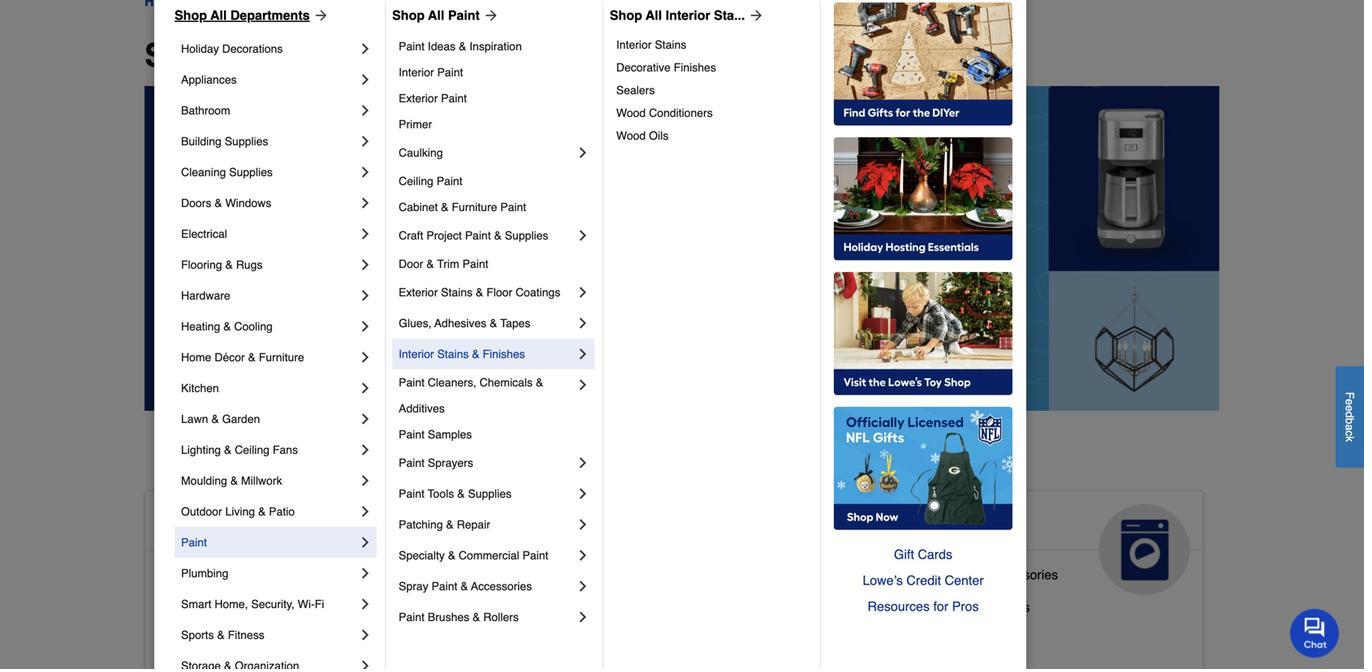 Task type: locate. For each thing, give the bounding box(es) containing it.
departments up holiday decorations link
[[230, 8, 310, 23]]

stains up decorative finishes
[[655, 38, 687, 51]]

pros
[[952, 599, 979, 614]]

chevron right image
[[357, 41, 374, 57], [357, 133, 374, 149], [357, 164, 374, 180], [575, 227, 591, 244], [575, 284, 591, 301], [357, 442, 374, 458], [575, 455, 591, 471], [575, 486, 591, 502], [357, 534, 374, 551], [357, 596, 374, 612]]

specialty & commercial paint
[[399, 549, 549, 562]]

2 vertical spatial stains
[[437, 348, 469, 361]]

outdoor living & patio
[[181, 505, 295, 518]]

& up paint brushes & rollers
[[461, 580, 468, 593]]

chevron right image for specialty & commercial paint
[[575, 547, 591, 564]]

1 horizontal spatial arrow right image
[[745, 7, 765, 24]]

0 vertical spatial finishes
[[674, 61, 716, 74]]

paint down the spray
[[399, 611, 425, 624]]

& left rugs
[[225, 258, 233, 271]]

bathroom up building
[[181, 104, 230, 117]]

exterior paint
[[399, 92, 467, 105]]

tapes
[[500, 317, 531, 330]]

paint cleaners, chemicals & additives
[[399, 376, 546, 415]]

1 arrow right image from the left
[[480, 7, 499, 24]]

departments up exterior paint
[[284, 37, 483, 74]]

arrow right image
[[480, 7, 499, 24], [745, 7, 765, 24]]

accessible inside accessible home link
[[158, 511, 277, 537]]

1 horizontal spatial finishes
[[674, 61, 716, 74]]

tools
[[428, 487, 454, 500]]

lawn
[[181, 413, 208, 426]]

fitness
[[228, 629, 265, 642]]

appliances link up chillers on the right of page
[[869, 491, 1204, 595]]

smart
[[181, 598, 211, 611]]

accessible bathroom link
[[158, 564, 280, 596]]

& right doors
[[215, 197, 222, 210]]

kitchen link
[[181, 373, 357, 404]]

paint up additives
[[399, 376, 425, 389]]

chemicals
[[480, 376, 533, 389]]

home
[[181, 351, 211, 364], [284, 511, 347, 537], [270, 632, 305, 647]]

pet inside animal & pet care
[[625, 511, 661, 537]]

chevron right image for interior stains & finishes
[[575, 346, 591, 362]]

interior down glues,
[[399, 348, 434, 361]]

4 accessible from the top
[[158, 632, 221, 647]]

beds,
[[543, 626, 577, 641]]

& right ideas
[[459, 40, 466, 53]]

bathroom inside accessible bathroom "link"
[[224, 567, 280, 582]]

departments for shop all departments
[[284, 37, 483, 74]]

chevron right image for kitchen
[[357, 380, 374, 396]]

supplies inside 'link'
[[225, 135, 268, 148]]

shop for shop all interior sta...
[[610, 8, 642, 23]]

specialty
[[399, 549, 445, 562]]

bathroom inside bathroom link
[[181, 104, 230, 117]]

furniture up craft project paint & supplies
[[452, 201, 497, 214]]

supplies
[[225, 135, 268, 148], [229, 166, 273, 179], [505, 229, 549, 242], [468, 487, 512, 500], [578, 593, 628, 608]]

exterior down door
[[399, 286, 438, 299]]

2 accessible from the top
[[158, 567, 221, 582]]

kitchen
[[181, 382, 219, 395]]

& up door & trim paint link at left
[[494, 229, 502, 242]]

interior for interior paint
[[399, 66, 434, 79]]

bathroom up smart home, security, wi-fi
[[224, 567, 280, 582]]

paint down ceiling paint link
[[501, 201, 526, 214]]

shop up the holiday
[[175, 8, 207, 23]]

moulding & millwork link
[[181, 465, 357, 496]]

0 horizontal spatial shop
[[175, 8, 207, 23]]

chevron right image for paint sprayers
[[575, 455, 591, 471]]

repair
[[457, 518, 490, 531]]

& right lawn
[[211, 413, 219, 426]]

arrow right image up interior stains link
[[745, 7, 765, 24]]

chevron right image for paint
[[357, 534, 374, 551]]

1 vertical spatial pet
[[520, 626, 540, 641]]

finishes up chemicals
[[483, 348, 525, 361]]

0 vertical spatial appliances link
[[181, 64, 357, 95]]

0 vertical spatial bathroom
[[181, 104, 230, 117]]

accessories inside 'link'
[[471, 580, 532, 593]]

cooling
[[234, 320, 273, 333]]

visit the lowe's toy shop. image
[[834, 272, 1013, 396]]

door & trim paint link
[[399, 251, 591, 277]]

craft
[[399, 229, 423, 242]]

0 vertical spatial wood
[[616, 106, 646, 119]]

flooring
[[181, 258, 222, 271]]

1 horizontal spatial ceiling
[[399, 175, 434, 188]]

accessories up chillers on the right of page
[[989, 567, 1058, 582]]

chevron right image for patching & repair
[[575, 517, 591, 533]]

& inside spray paint & accessories 'link'
[[461, 580, 468, 593]]

chat invite button image
[[1291, 608, 1340, 658]]

0 horizontal spatial furniture
[[259, 351, 304, 364]]

& left pros
[[941, 600, 950, 615]]

accessories for appliance parts & accessories
[[989, 567, 1058, 582]]

officially licensed n f l gifts. shop now. image
[[834, 407, 1013, 530]]

furniture right "houses,"
[[644, 626, 696, 641]]

departments for shop all departments
[[230, 8, 310, 23]]

0 horizontal spatial accessories
[[471, 580, 532, 593]]

pet beds, houses, & furniture
[[520, 626, 696, 641]]

0 horizontal spatial appliances
[[181, 73, 237, 86]]

1 vertical spatial stains
[[441, 286, 473, 299]]

accessories up "rollers"
[[471, 580, 532, 593]]

0 vertical spatial furniture
[[452, 201, 497, 214]]

2 vertical spatial furniture
[[644, 626, 696, 641]]

chevron right image
[[357, 71, 374, 88], [357, 102, 374, 119], [575, 145, 591, 161], [357, 195, 374, 211], [357, 226, 374, 242], [357, 257, 374, 273], [357, 288, 374, 304], [575, 315, 591, 331], [357, 318, 374, 335], [575, 346, 591, 362], [357, 349, 374, 366], [575, 377, 591, 393], [357, 380, 374, 396], [357, 411, 374, 427], [357, 473, 374, 489], [357, 504, 374, 520], [575, 517, 591, 533], [575, 547, 591, 564], [357, 565, 374, 582], [575, 578, 591, 595], [575, 609, 591, 625], [357, 627, 374, 643], [357, 658, 374, 669]]

accessible bedroom link
[[158, 596, 277, 629]]

& inside craft project paint & supplies link
[[494, 229, 502, 242]]

chevron right image for building supplies
[[357, 133, 374, 149]]

security,
[[251, 598, 295, 611]]

lighting
[[181, 443, 221, 456]]

doors & windows link
[[181, 188, 357, 218]]

0 vertical spatial ceiling
[[399, 175, 434, 188]]

& inside animal & pet care
[[602, 511, 619, 537]]

& inside appliance parts & accessories link
[[977, 567, 986, 582]]

& inside pet beds, houses, & furniture link
[[632, 626, 640, 641]]

1 vertical spatial finishes
[[483, 348, 525, 361]]

cabinet & furniture paint link
[[399, 194, 591, 220]]

appliance parts & accessories link
[[882, 564, 1058, 596]]

interior up the decorative
[[616, 38, 652, 51]]

resources
[[868, 599, 930, 614]]

3 accessible from the top
[[158, 600, 221, 615]]

wood down "sealers" on the top
[[616, 106, 646, 119]]

2 e from the top
[[1344, 405, 1357, 412]]

sprayers
[[428, 456, 473, 469]]

chevron right image for moulding & millwork
[[357, 473, 374, 489]]

wood for wood conditioners
[[616, 106, 646, 119]]

& inside "beverage & wine chillers" link
[[941, 600, 950, 615]]

& inside lighting & ceiling fans link
[[224, 443, 232, 456]]

0 horizontal spatial ceiling
[[235, 443, 270, 456]]

1 accessible from the top
[[158, 511, 277, 537]]

1 exterior from the top
[[399, 92, 438, 105]]

1 wood from the top
[[616, 106, 646, 119]]

building
[[181, 135, 222, 148]]

door
[[399, 257, 423, 270]]

supplies down paint sprayers link
[[468, 487, 512, 500]]

paint down the outdoor
[[181, 536, 207, 549]]

0 horizontal spatial pet
[[520, 626, 540, 641]]

gift cards
[[894, 547, 953, 562]]

& right cabinet
[[441, 201, 449, 214]]

accessories
[[989, 567, 1058, 582], [471, 580, 532, 593]]

all up ideas
[[428, 8, 445, 23]]

lowe's
[[863, 573, 903, 588]]

stains
[[655, 38, 687, 51], [441, 286, 473, 299], [437, 348, 469, 361]]

paint ideas & inspiration link
[[399, 33, 591, 59]]

patching & repair
[[399, 518, 490, 531]]

resources for pros
[[868, 599, 979, 614]]

& inside paint ideas & inspiration link
[[459, 40, 466, 53]]

2 horizontal spatial shop
[[610, 8, 642, 23]]

supplies up cleaning supplies
[[225, 135, 268, 148]]

2 exterior from the top
[[399, 286, 438, 299]]

heating & cooling link
[[181, 311, 357, 342]]

appliance parts & accessories
[[882, 567, 1058, 582]]

paint ideas & inspiration
[[399, 40, 522, 53]]

& left patio
[[258, 505, 266, 518]]

& left trim
[[427, 257, 434, 270]]

paint samples link
[[399, 422, 591, 448]]

f e e d b a c k button
[[1336, 366, 1365, 468]]

0 vertical spatial home
[[181, 351, 211, 364]]

1 horizontal spatial pet
[[625, 511, 661, 537]]

chevron right image for glues, adhesives & tapes
[[575, 315, 591, 331]]

& inside paint tools & supplies link
[[457, 487, 465, 500]]

commercial
[[459, 549, 520, 562]]

rollers
[[484, 611, 519, 624]]

& inside interior stains & finishes link
[[472, 348, 480, 361]]

& down accessible bedroom "link"
[[217, 629, 225, 642]]

0 vertical spatial pet
[[625, 511, 661, 537]]

spray paint & accessories
[[399, 580, 532, 593]]

arrow right image inside shop all paint link
[[480, 7, 499, 24]]

0 horizontal spatial appliances link
[[181, 64, 357, 95]]

stains up 'cleaners,'
[[437, 348, 469, 361]]

& right "houses,"
[[632, 626, 640, 641]]

0 horizontal spatial arrow right image
[[480, 7, 499, 24]]

& right animal
[[602, 511, 619, 537]]

supplies up "houses,"
[[578, 593, 628, 608]]

chevron right image for exterior stains & floor coatings
[[575, 284, 591, 301]]

wood oils link
[[616, 124, 809, 147]]

paint down cabinet & furniture paint
[[465, 229, 491, 242]]

& left floor
[[476, 286, 484, 299]]

e up b
[[1344, 405, 1357, 412]]

interior up interior stains link
[[666, 8, 711, 23]]

livestock supplies
[[520, 593, 628, 608]]

& left cooling on the top left of the page
[[223, 320, 231, 333]]

e up the "d"
[[1344, 399, 1357, 405]]

1 horizontal spatial accessories
[[989, 567, 1058, 582]]

& inside heating & cooling link
[[223, 320, 231, 333]]

& right lighting
[[224, 443, 232, 456]]

& right décor
[[248, 351, 256, 364]]

animal & pet care image
[[738, 504, 829, 595]]

1 vertical spatial exterior
[[399, 286, 438, 299]]

ceiling up cabinet
[[399, 175, 434, 188]]

appliances down the holiday
[[181, 73, 237, 86]]

interior stains
[[616, 38, 687, 51]]

accessible down moulding
[[158, 511, 277, 537]]

& inside lawn & garden "link"
[[211, 413, 219, 426]]

all up holiday decorations
[[210, 8, 227, 23]]

hardware
[[181, 289, 230, 302]]

chevron right image for bathroom
[[357, 102, 374, 119]]

chevron right image for lighting & ceiling fans
[[357, 442, 374, 458]]

0 vertical spatial exterior
[[399, 92, 438, 105]]

accessible for accessible home
[[158, 511, 277, 537]]

chevron right image for paint cleaners, chemicals & additives
[[575, 377, 591, 393]]

& inside door & trim paint link
[[427, 257, 434, 270]]

lowe's credit center link
[[834, 568, 1013, 594]]

garden
[[222, 413, 260, 426]]

0 vertical spatial stains
[[655, 38, 687, 51]]

wood oils
[[616, 129, 669, 142]]

appliances
[[181, 73, 237, 86], [882, 511, 1004, 537]]

chevron right image for flooring & rugs
[[357, 257, 374, 273]]

glues,
[[399, 317, 432, 330]]

interior up exterior paint
[[399, 66, 434, 79]]

furniture inside pet beds, houses, & furniture link
[[644, 626, 696, 641]]

supplies up door & trim paint link at left
[[505, 229, 549, 242]]

moulding & millwork
[[181, 474, 282, 487]]

3 shop from the left
[[610, 8, 642, 23]]

1 horizontal spatial furniture
[[452, 201, 497, 214]]

chevron right image for outdoor living & patio
[[357, 504, 374, 520]]

departments
[[230, 8, 310, 23], [284, 37, 483, 74]]

shop up the paint ideas & inspiration
[[392, 8, 425, 23]]

chevron right image for sports & fitness
[[357, 627, 374, 643]]

all for interior
[[646, 8, 662, 23]]

appliances up cards
[[882, 511, 1004, 537]]

paint link
[[181, 527, 357, 558]]

hardware link
[[181, 280, 357, 311]]

sealers link
[[616, 79, 809, 102]]

1 vertical spatial bathroom
[[224, 567, 280, 582]]

exterior up the primer
[[399, 92, 438, 105]]

decorative finishes link
[[616, 56, 809, 79]]

shop for shop all paint
[[392, 8, 425, 23]]

shop up interior stains
[[610, 8, 642, 23]]

arrow right image inside "shop all interior sta..." link
[[745, 7, 765, 24]]

stains down trim
[[441, 286, 473, 299]]

a
[[1344, 424, 1357, 431]]

exterior stains & floor coatings link
[[399, 277, 575, 308]]

caulking link
[[399, 137, 575, 168]]

chevron right image for holiday decorations
[[357, 41, 374, 57]]

paint sprayers link
[[399, 448, 575, 478]]

& right 'parts' at the right of page
[[977, 567, 986, 582]]

paint inside paint cleaners, chemicals & additives
[[399, 376, 425, 389]]

2 shop from the left
[[392, 8, 425, 23]]

0 vertical spatial departments
[[230, 8, 310, 23]]

1 horizontal spatial appliances link
[[869, 491, 1204, 595]]

& right chemicals
[[536, 376, 544, 389]]

& left the millwork
[[230, 474, 238, 487]]

interior
[[666, 8, 711, 23], [616, 38, 652, 51], [399, 66, 434, 79], [399, 348, 434, 361]]

& inside outdoor living & patio link
[[258, 505, 266, 518]]

accessible bathroom
[[158, 567, 280, 582]]

all down 'shop all departments' link
[[234, 37, 275, 74]]

wood left oils
[[616, 129, 646, 142]]

accessible inside accessible entry & home link
[[158, 632, 221, 647]]

chevron right image for electrical
[[357, 226, 374, 242]]

1 vertical spatial departments
[[284, 37, 483, 74]]

1 horizontal spatial shop
[[392, 8, 425, 23]]

chevron right image for paint tools & supplies
[[575, 486, 591, 502]]

& right tools
[[457, 487, 465, 500]]

lawn & garden
[[181, 413, 260, 426]]

wood for wood oils
[[616, 129, 646, 142]]

paint brushes & rollers
[[399, 611, 519, 624]]

1 shop from the left
[[175, 8, 207, 23]]

accessible up sports
[[158, 600, 221, 615]]

brushes
[[428, 611, 470, 624]]

paint left ideas
[[399, 40, 425, 53]]

caulking
[[399, 146, 443, 159]]

paint left tools
[[399, 487, 425, 500]]

2 vertical spatial home
[[270, 632, 305, 647]]

chevron right image for lawn & garden
[[357, 411, 374, 427]]

2 wood from the top
[[616, 129, 646, 142]]

outdoor living & patio link
[[181, 496, 357, 527]]

accessible down smart
[[158, 632, 221, 647]]

interior for interior stains
[[616, 38, 652, 51]]

accessible inside accessible bedroom "link"
[[158, 600, 221, 615]]

& left the repair
[[446, 518, 454, 531]]

& inside paint brushes & rollers link
[[473, 611, 480, 624]]

1 vertical spatial home
[[284, 511, 347, 537]]

paint down paint samples
[[399, 456, 425, 469]]

& right entry
[[258, 632, 267, 647]]

supplies up windows at top
[[229, 166, 273, 179]]

plumbing
[[181, 567, 229, 580]]

1 vertical spatial appliances
[[882, 511, 1004, 537]]

& down glues, adhesives & tapes link
[[472, 348, 480, 361]]

accessible inside accessible bathroom "link"
[[158, 567, 221, 582]]

doors & windows
[[181, 197, 272, 210]]

chevron right image for paint brushes & rollers
[[575, 609, 591, 625]]

accessible up smart
[[158, 567, 221, 582]]

& left tapes
[[490, 317, 497, 330]]

houses,
[[580, 626, 628, 641]]

wood conditioners link
[[616, 102, 809, 124]]

paint right the spray
[[432, 580, 458, 593]]

2 arrow right image from the left
[[745, 7, 765, 24]]

shop all departments
[[145, 37, 483, 74]]

1 e from the top
[[1344, 399, 1357, 405]]

appliances link down decorations
[[181, 64, 357, 95]]

shop
[[145, 37, 226, 74]]

& inside cabinet & furniture paint link
[[441, 201, 449, 214]]

all up interior stains
[[646, 8, 662, 23]]

exterior for exterior paint
[[399, 92, 438, 105]]

stains for exterior stains & floor coatings
[[441, 286, 473, 299]]

& right specialty
[[448, 549, 456, 562]]

1 vertical spatial furniture
[[259, 351, 304, 364]]

cleaners,
[[428, 376, 477, 389]]

furniture up 'kitchen' link
[[259, 351, 304, 364]]

& left "rollers"
[[473, 611, 480, 624]]

finishes down interior stains link
[[674, 61, 716, 74]]

furniture inside cabinet & furniture paint link
[[452, 201, 497, 214]]

arrow right image up paint ideas & inspiration link
[[480, 7, 499, 24]]

finishes inside "link"
[[674, 61, 716, 74]]

2 horizontal spatial furniture
[[644, 626, 696, 641]]

ceiling up the millwork
[[235, 443, 270, 456]]

1 vertical spatial wood
[[616, 129, 646, 142]]

paint up the paint ideas & inspiration
[[448, 8, 480, 23]]



Task type: describe. For each thing, give the bounding box(es) containing it.
oils
[[649, 129, 669, 142]]

appliances image
[[1100, 504, 1191, 595]]

sports & fitness link
[[181, 620, 357, 651]]

paint down ideas
[[437, 66, 463, 79]]

c
[[1344, 431, 1357, 436]]

credit
[[907, 573, 941, 588]]

millwork
[[241, 474, 282, 487]]

furniture inside home décor & furniture link
[[259, 351, 304, 364]]

decorative finishes
[[616, 61, 716, 74]]

sports & fitness
[[181, 629, 265, 642]]

flooring & rugs
[[181, 258, 263, 271]]

all for paint
[[428, 8, 445, 23]]

glues, adhesives & tapes
[[399, 317, 531, 330]]

accessible for accessible bedroom
[[158, 600, 221, 615]]

exterior for exterior stains & floor coatings
[[399, 286, 438, 299]]

smart home, security, wi-fi
[[181, 598, 324, 611]]

coatings
[[516, 286, 561, 299]]

& inside patching & repair link
[[446, 518, 454, 531]]

all for departments
[[210, 8, 227, 23]]

patio
[[269, 505, 295, 518]]

b
[[1344, 418, 1357, 424]]

1 vertical spatial ceiling
[[235, 443, 270, 456]]

primer link
[[399, 111, 591, 137]]

parts
[[943, 567, 973, 582]]

& inside paint cleaners, chemicals & additives
[[536, 376, 544, 389]]

building supplies link
[[181, 126, 357, 157]]

electrical link
[[181, 218, 357, 249]]

& inside sports & fitness link
[[217, 629, 225, 642]]

chevron right image for smart home, security, wi-fi
[[357, 596, 374, 612]]

paint down the 'interior paint'
[[441, 92, 467, 105]]

beverage & wine chillers link
[[882, 596, 1030, 629]]

accessible for accessible bathroom
[[158, 567, 221, 582]]

specialty & commercial paint link
[[399, 540, 575, 571]]

chevron right image for hardware
[[357, 288, 374, 304]]

decorations
[[222, 42, 283, 55]]

entry
[[224, 632, 254, 647]]

wood conditioners
[[616, 106, 713, 119]]

paint brushes & rollers link
[[399, 602, 575, 633]]

& inside moulding & millwork link
[[230, 474, 238, 487]]

arrow right image for shop all paint
[[480, 7, 499, 24]]

paint cleaners, chemicals & additives link
[[399, 370, 575, 422]]

gift cards link
[[834, 542, 1013, 568]]

craft project paint & supplies
[[399, 229, 549, 242]]

& inside glues, adhesives & tapes link
[[490, 317, 497, 330]]

decorative
[[616, 61, 671, 74]]

supplies for building supplies
[[225, 135, 268, 148]]

stains for interior stains & finishes
[[437, 348, 469, 361]]

& inside accessible entry & home link
[[258, 632, 267, 647]]

patching
[[399, 518, 443, 531]]

interior stains & finishes link
[[399, 339, 575, 370]]

enjoy savings year-round. no matter what you're shopping for, find what you need at a great price. image
[[145, 86, 1220, 411]]

livestock
[[520, 593, 574, 608]]

ceiling paint
[[399, 175, 463, 188]]

door & trim paint
[[399, 257, 489, 270]]

& inside specialty & commercial paint link
[[448, 549, 456, 562]]

paint tools & supplies link
[[399, 478, 575, 509]]

lowe's credit center
[[863, 573, 984, 588]]

interior for interior stains & finishes
[[399, 348, 434, 361]]

supplies for livestock supplies
[[578, 593, 628, 608]]

arrow right image for shop all interior sta...
[[745, 7, 765, 24]]

paint samples
[[399, 428, 472, 441]]

wi-
[[298, 598, 315, 611]]

chevron right image for caulking
[[575, 145, 591, 161]]

shop all interior sta... link
[[610, 6, 765, 25]]

shop for shop all departments
[[175, 8, 207, 23]]

primer
[[399, 118, 432, 131]]

chevron right image for cleaning supplies
[[357, 164, 374, 180]]

chevron right image for home décor & furniture
[[357, 349, 374, 366]]

& inside home décor & furniture link
[[248, 351, 256, 364]]

adhesives
[[435, 317, 487, 330]]

chevron right image for heating & cooling
[[357, 318, 374, 335]]

arrow right image
[[310, 7, 329, 24]]

0 horizontal spatial finishes
[[483, 348, 525, 361]]

conditioners
[[649, 106, 713, 119]]

paint inside 'link'
[[432, 580, 458, 593]]

patching & repair link
[[399, 509, 575, 540]]

exterior paint link
[[399, 85, 591, 111]]

f e e d b a c k
[[1344, 392, 1357, 442]]

bedroom
[[224, 600, 277, 615]]

stains for interior stains
[[655, 38, 687, 51]]

for
[[934, 599, 949, 614]]

glues, adhesives & tapes link
[[399, 308, 575, 339]]

paint down additives
[[399, 428, 425, 441]]

chevron right image for spray paint & accessories
[[575, 578, 591, 595]]

1 horizontal spatial appliances
[[882, 511, 1004, 537]]

shop all departments link
[[175, 6, 329, 25]]

holiday hosting essentials. image
[[834, 137, 1013, 261]]

home décor & furniture
[[181, 351, 304, 364]]

holiday
[[181, 42, 219, 55]]

spray
[[399, 580, 429, 593]]

find gifts for the diyer. image
[[834, 2, 1013, 126]]

f
[[1344, 392, 1357, 399]]

pet beds, houses, & furniture link
[[520, 622, 696, 655]]

doors
[[181, 197, 211, 210]]

1 vertical spatial appliances link
[[869, 491, 1204, 595]]

accessible bedroom
[[158, 600, 277, 615]]

sta...
[[714, 8, 745, 23]]

inspiration
[[470, 40, 522, 53]]

chevron right image for craft project paint & supplies
[[575, 227, 591, 244]]

chevron right image for plumbing
[[357, 565, 374, 582]]

accessible entry & home
[[158, 632, 305, 647]]

paint right trim
[[463, 257, 489, 270]]

0 vertical spatial appliances
[[181, 73, 237, 86]]

& inside exterior stains & floor coatings link
[[476, 286, 484, 299]]

livestock supplies link
[[520, 590, 628, 622]]

cabinet
[[399, 201, 438, 214]]

chevron right image for appliances
[[357, 71, 374, 88]]

supplies for cleaning supplies
[[229, 166, 273, 179]]

interior stains & finishes
[[399, 348, 525, 361]]

shop all departments
[[175, 8, 310, 23]]

& inside flooring & rugs link
[[225, 258, 233, 271]]

additives
[[399, 402, 445, 415]]

accessible entry & home link
[[158, 629, 305, 661]]

accessible home image
[[376, 504, 467, 595]]

outdoor
[[181, 505, 222, 518]]

accessories for spray paint & accessories
[[471, 580, 532, 593]]

accessible for accessible entry & home
[[158, 632, 221, 647]]

flooring & rugs link
[[181, 249, 357, 280]]

paint down animal
[[523, 549, 549, 562]]

& inside doors & windows link
[[215, 197, 222, 210]]

windows
[[225, 197, 272, 210]]

chevron right image for doors & windows
[[357, 195, 374, 211]]

paint up cabinet & furniture paint
[[437, 175, 463, 188]]

cards
[[918, 547, 953, 562]]

floor
[[487, 286, 513, 299]]

wine
[[954, 600, 983, 615]]

beverage
[[882, 600, 938, 615]]

chillers
[[987, 600, 1030, 615]]



Task type: vqa. For each thing, say whether or not it's contained in the screenshot.
leftmost Dec
no



